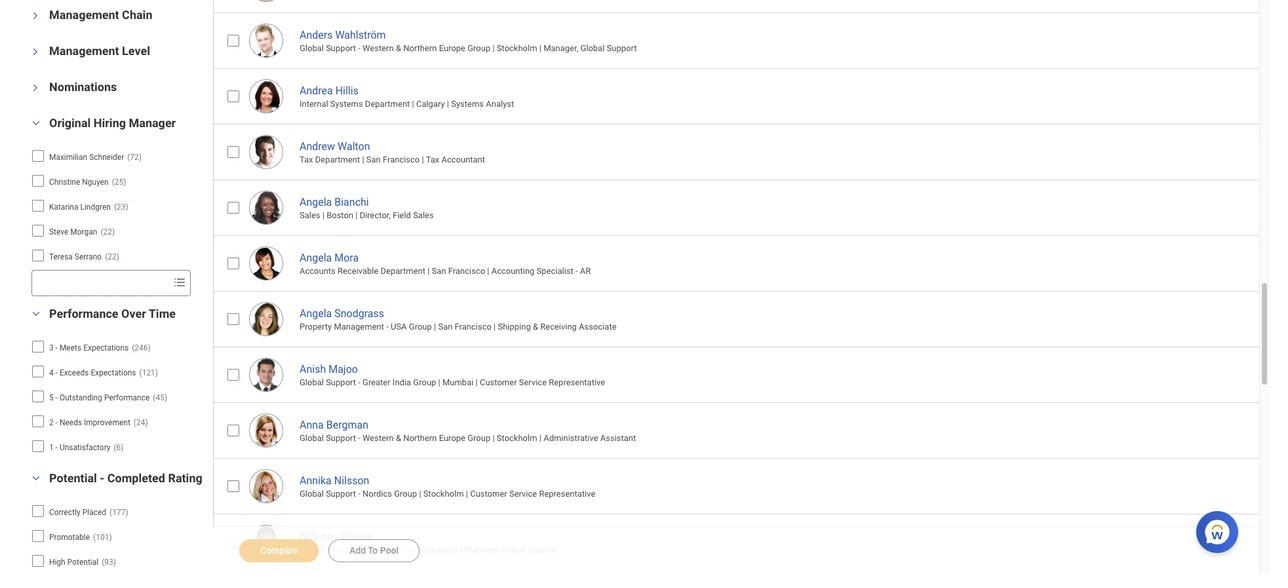 Task type: describe. For each thing, give the bounding box(es) containing it.
potential - completed rating tree
[[31, 501, 191, 575]]

1
[[49, 443, 54, 452]]

original
[[49, 116, 91, 130]]

group inside the 'anish majoo' list item
[[413, 378, 436, 388]]

nilsson
[[334, 475, 369, 487]]

support for majoo
[[326, 378, 356, 388]]

(25)
[[112, 177, 126, 187]]

ar
[[580, 266, 591, 276]]

global for anthony chong
[[300, 545, 324, 555]]

exceeds
[[60, 368, 89, 377]]

performance over time tree
[[31, 336, 191, 458]]

anish
[[300, 363, 326, 376]]

andrew walton list item
[[213, 124, 1270, 180]]

correctly
[[49, 508, 80, 517]]

receiving
[[541, 322, 577, 332]]

angela for angela bianchi
[[300, 196, 332, 208]]

4
[[49, 368, 54, 377]]

- inside the angela snodgrass list item
[[386, 322, 389, 332]]

global for anish majoo
[[300, 378, 324, 388]]

schneider
[[89, 153, 124, 162]]

& inside the angela snodgrass list item
[[533, 322, 538, 332]]

western for bergman
[[363, 434, 394, 443]]

(24)
[[134, 418, 148, 427]]

nguyen
[[82, 177, 109, 187]]

2 systems from the left
[[451, 99, 484, 109]]

- inside the 'anish majoo' list item
[[358, 378, 361, 388]]

needs
[[60, 418, 82, 427]]

nominations button
[[49, 80, 117, 93]]

group inside anna bergman list item
[[468, 434, 491, 443]]

chevron down image for nominations
[[31, 80, 40, 95]]

global for annika nilsson
[[300, 489, 324, 499]]

placed
[[82, 508, 106, 517]]

internal
[[300, 99, 328, 109]]

support for wahlström
[[326, 43, 356, 53]]

francisco inside 'angela mora' 'list item'
[[448, 266, 485, 276]]

2 list item from the top
[[213, 570, 1270, 575]]

high
[[49, 558, 65, 567]]

usa
[[391, 322, 407, 332]]

anna
[[300, 419, 324, 431]]

completed
[[107, 471, 165, 485]]

stockholm for anna bergman
[[497, 434, 538, 443]]

francisco inside andrew walton 'list item'
[[383, 155, 420, 165]]

anthony chong
[[300, 530, 371, 543]]

management level
[[49, 44, 150, 57]]

boston
[[327, 211, 354, 220]]

san inside the angela snodgrass list item
[[438, 322, 453, 332]]

performance inside tree
[[104, 393, 150, 402]]

potential - completed rating button
[[49, 471, 202, 485]]

administrative
[[544, 434, 598, 443]]

angela bianchi link
[[300, 193, 369, 208]]

customer inside annika nilsson list item
[[470, 489, 507, 499]]

global for anna bergman
[[300, 434, 324, 443]]

assistant
[[601, 434, 636, 443]]

katarina lindgren
[[49, 202, 111, 212]]

walton
[[338, 140, 370, 153]]

anish majoo
[[300, 363, 358, 376]]

improvement
[[84, 418, 130, 427]]

4 - exceeds expectations
[[49, 368, 136, 377]]

correctly placed
[[49, 508, 106, 517]]

andrew walton
[[300, 140, 370, 153]]

group inside anders wahlström list item
[[468, 43, 491, 53]]

potential - completed rating group
[[24, 471, 207, 575]]

global support - western & northern europe group   |   stockholm   |   manager, global support
[[300, 43, 637, 53]]

- inside 'angela mora' 'list item'
[[576, 266, 578, 276]]

original hiring manager
[[49, 116, 176, 130]]

wahlström
[[335, 29, 386, 41]]

anish majoo list item
[[213, 347, 1270, 403]]

accountant
[[442, 155, 485, 165]]

morgan
[[70, 227, 97, 236]]

anders wahlström link
[[300, 26, 386, 41]]

performance over time group
[[24, 306, 207, 461]]

5
[[49, 393, 54, 402]]

service inside the 'anish majoo' list item
[[519, 378, 547, 388]]

potential inside tree
[[67, 558, 99, 567]]

northern for anders wahlström
[[403, 43, 437, 53]]

snodgrass
[[335, 307, 384, 320]]

nordics
[[363, 489, 392, 499]]

chevron down image for management chain
[[31, 8, 40, 23]]

annika nilsson
[[300, 475, 369, 487]]

property
[[300, 322, 332, 332]]

support for nilsson
[[326, 489, 356, 499]]

1 systems from the left
[[330, 99, 363, 109]]

tax department   |   san francisco   |   tax accountant
[[300, 155, 485, 165]]

(121)
[[139, 368, 158, 377]]

expectations for 3 - meets expectations
[[83, 343, 129, 353]]

(22) for teresa serrano
[[105, 252, 119, 261]]

bianchi
[[335, 196, 369, 208]]

support for bergman
[[326, 434, 356, 443]]

original hiring manager button
[[49, 116, 176, 130]]

western for wahlström
[[363, 43, 394, 53]]

prompts image
[[172, 274, 188, 290]]

northern for anna bergman
[[403, 434, 437, 443]]

1 sales from the left
[[300, 211, 320, 220]]

andrea
[[300, 84, 333, 97]]

teresa serrano
[[49, 252, 102, 261]]

anders wahlström list item
[[213, 12, 1270, 68]]

stockholm inside annika nilsson list item
[[424, 489, 464, 499]]

india
[[393, 378, 411, 388]]

customer inside the 'anish majoo' list item
[[480, 378, 517, 388]]

francisco inside the angela snodgrass list item
[[455, 322, 492, 332]]

0 vertical spatial performance
[[49, 307, 118, 320]]

original hiring manager tree
[[31, 145, 191, 296]]

annika nilsson list item
[[213, 458, 1270, 514]]

specialist
[[537, 266, 574, 276]]

2 - needs improvement
[[49, 418, 130, 427]]

(101)
[[93, 533, 112, 542]]

manager, inside anthony chong list item
[[465, 545, 499, 555]]

2 sales from the left
[[413, 211, 434, 220]]

analyst
[[486, 99, 514, 109]]

angela bianchi
[[300, 196, 369, 208]]

- right 2
[[55, 418, 58, 427]]

outstanding
[[60, 393, 102, 402]]

san inside 'angela mora' 'list item'
[[432, 266, 446, 276]]

manager, inside anders wahlström list item
[[544, 43, 579, 53]]

management for management chain
[[49, 8, 119, 21]]

shipping
[[498, 322, 531, 332]]

management chain button
[[49, 8, 152, 21]]

anish majoo link
[[300, 361, 358, 376]]

greater
[[363, 378, 391, 388]]

management level button
[[49, 44, 150, 57]]

angela bianchi list item
[[213, 180, 1270, 235]]

field
[[393, 211, 411, 220]]

(23)
[[114, 202, 128, 212]]

internal systems department   |   calgary   |   systems analyst
[[300, 99, 514, 109]]

global support - nordics group   |   stockholm   |   customer service representative
[[300, 489, 596, 499]]

andrew
[[300, 140, 335, 153]]

chevron down image
[[28, 309, 44, 318]]

hillis
[[336, 84, 359, 97]]

- right 1
[[55, 443, 58, 452]]



Task type: vqa. For each thing, say whether or not it's contained in the screenshot.
STOCKHOLM related to Anna Bergman
yes



Task type: locate. For each thing, give the bounding box(es) containing it.
0 vertical spatial representative
[[549, 378, 605, 388]]

andrew walton link
[[300, 138, 370, 153]]

0 vertical spatial angela
[[300, 196, 332, 208]]

1 vertical spatial angela
[[300, 252, 332, 264]]

& up internal systems department   |   calgary   |   systems analyst
[[396, 43, 401, 53]]

- right 4
[[55, 368, 58, 377]]

0 vertical spatial europe
[[439, 43, 466, 53]]

1 horizontal spatial systems
[[451, 99, 484, 109]]

2 angela from the top
[[300, 252, 332, 264]]

1 vertical spatial northern
[[403, 434, 437, 443]]

europe for anders wahlström
[[439, 43, 466, 53]]

angela mora link
[[300, 249, 359, 264]]

management up management level
[[49, 8, 119, 21]]

1 europe from the top
[[439, 43, 466, 53]]

management down snodgrass
[[334, 322, 384, 332]]

sales right field
[[413, 211, 434, 220]]

hiring
[[94, 116, 126, 130]]

department right receivable
[[381, 266, 426, 276]]

mora
[[335, 252, 359, 264]]

meets
[[60, 343, 81, 353]]

service
[[519, 378, 547, 388], [510, 489, 537, 499]]

support inside the 'anish majoo' list item
[[326, 378, 356, 388]]

2 vertical spatial angela
[[300, 307, 332, 320]]

angela snodgrass link
[[300, 305, 384, 320]]

1 vertical spatial stockholm
[[497, 434, 538, 443]]

1 vertical spatial management
[[49, 44, 119, 57]]

anthony chong link
[[300, 528, 371, 543]]

accounts
[[300, 266, 336, 276]]

francisco
[[383, 155, 420, 165], [448, 266, 485, 276], [455, 322, 492, 332]]

steve
[[49, 227, 68, 236]]

original hiring manager group
[[24, 115, 207, 296]]

annika nilsson link
[[300, 472, 369, 487]]

1 northern from the top
[[403, 43, 437, 53]]

0 vertical spatial list item
[[213, 0, 1270, 12]]

western down wahlström
[[363, 43, 394, 53]]

0 vertical spatial management
[[49, 8, 119, 21]]

5 - outstanding performance
[[49, 393, 150, 402]]

|
[[493, 43, 495, 53], [540, 43, 542, 53], [412, 99, 414, 109], [447, 99, 449, 109], [362, 155, 364, 165], [422, 155, 424, 165], [322, 211, 325, 220], [356, 211, 358, 220], [428, 266, 430, 276], [487, 266, 490, 276], [434, 322, 436, 332], [494, 322, 496, 332], [438, 378, 441, 388], [476, 378, 478, 388], [493, 434, 495, 443], [540, 434, 542, 443], [419, 489, 421, 499], [466, 489, 468, 499], [416, 545, 418, 555], [460, 545, 463, 555]]

high potential
[[49, 558, 99, 567]]

0 vertical spatial northern
[[403, 43, 437, 53]]

chevron down image for potential - completed rating
[[28, 474, 44, 483]]

0 vertical spatial san
[[366, 155, 381, 165]]

1 vertical spatial europe
[[439, 434, 466, 443]]

department down andrew walton
[[315, 155, 360, 165]]

department for hillis
[[365, 99, 410, 109]]

representative
[[549, 378, 605, 388], [539, 489, 596, 499]]

customer down global support - western & northern europe group   |   stockholm   |   administrative assistant
[[470, 489, 507, 499]]

0 horizontal spatial systems
[[330, 99, 363, 109]]

performance over time button
[[49, 307, 176, 320]]

potential right high at the left of page
[[67, 558, 99, 567]]

(177)
[[110, 508, 128, 517]]

0 vertical spatial (22)
[[101, 227, 115, 236]]

support for chong
[[326, 545, 356, 555]]

chevron down image
[[31, 8, 40, 23], [31, 44, 40, 59], [31, 80, 40, 95], [28, 118, 44, 128], [28, 474, 44, 483]]

group inside the angela snodgrass list item
[[409, 322, 432, 332]]

(22) right morgan
[[101, 227, 115, 236]]

katarina
[[49, 202, 78, 212]]

- down chong
[[358, 545, 361, 555]]

annika
[[300, 475, 332, 487]]

western inside anders wahlström list item
[[363, 43, 394, 53]]

1 horizontal spatial tax
[[426, 155, 440, 165]]

unsatisfactory
[[60, 443, 111, 452]]

angela for angela snodgrass
[[300, 307, 332, 320]]

- inside group
[[100, 471, 104, 485]]

department left calgary
[[365, 99, 410, 109]]

representative inside the 'anish majoo' list item
[[549, 378, 605, 388]]

1 vertical spatial representative
[[539, 489, 596, 499]]

support inside annika nilsson list item
[[326, 489, 356, 499]]

&
[[396, 43, 401, 53], [533, 322, 538, 332], [396, 434, 401, 443]]

1 western from the top
[[363, 43, 394, 53]]

western
[[363, 43, 394, 53], [363, 434, 394, 443]]

performance up (24)
[[104, 393, 150, 402]]

global support - greater india group   |   mumbai   |   customer service representative
[[300, 378, 605, 388]]

1 vertical spatial manager,
[[465, 545, 499, 555]]

1 vertical spatial performance
[[104, 393, 150, 402]]

europe up calgary
[[439, 43, 466, 53]]

global inside the 'anish majoo' list item
[[300, 378, 324, 388]]

global support - japac group   |   singapore   |   manager, global support
[[300, 545, 558, 555]]

- down bergman
[[358, 434, 361, 443]]

list item
[[213, 0, 1270, 12], [213, 570, 1270, 575]]

0 horizontal spatial sales
[[300, 211, 320, 220]]

angela for angela mora
[[300, 252, 332, 264]]

chevron down image for management level
[[31, 44, 40, 59]]

1 vertical spatial list item
[[213, 570, 1270, 575]]

2 vertical spatial management
[[334, 322, 384, 332]]

tax
[[300, 155, 313, 165], [426, 155, 440, 165]]

1 horizontal spatial manager,
[[544, 43, 579, 53]]

angela
[[300, 196, 332, 208], [300, 252, 332, 264], [300, 307, 332, 320]]

angela up accounts
[[300, 252, 332, 264]]

potential
[[49, 471, 97, 485], [67, 558, 99, 567]]

chevron down image inside potential - completed rating group
[[28, 474, 44, 483]]

- down wahlström
[[358, 43, 361, 53]]

group down mumbai
[[468, 434, 491, 443]]

support inside anna bergman list item
[[326, 434, 356, 443]]

& right shipping
[[533, 322, 538, 332]]

- inside annika nilsson list item
[[358, 489, 361, 499]]

0 horizontal spatial tax
[[300, 155, 313, 165]]

angela inside angela snodgrass link
[[300, 307, 332, 320]]

accounts receivable department   |   san francisco   |   accounting specialist - ar
[[300, 266, 591, 276]]

group right usa
[[409, 322, 432, 332]]

northern inside anna bergman list item
[[403, 434, 437, 443]]

stockholm up analyst at the top of the page
[[497, 43, 538, 53]]

(93)
[[102, 558, 116, 567]]

bergman
[[326, 419, 369, 431]]

western down bergman
[[363, 434, 394, 443]]

- down nilsson
[[358, 489, 361, 499]]

global support - western & northern europe group   |   stockholm   |   administrative assistant
[[300, 434, 636, 443]]

1 tax from the left
[[300, 155, 313, 165]]

global inside annika nilsson list item
[[300, 489, 324, 499]]

performance down search field
[[49, 307, 118, 320]]

expectations up 5 - outstanding performance
[[91, 368, 136, 377]]

- left ar
[[576, 266, 578, 276]]

andrea hillis link
[[300, 82, 359, 97]]

(22) right serrano in the left of the page
[[105, 252, 119, 261]]

service inside annika nilsson list item
[[510, 489, 537, 499]]

global
[[300, 43, 324, 53], [581, 43, 605, 53], [300, 378, 324, 388], [300, 434, 324, 443], [300, 489, 324, 499], [300, 545, 324, 555], [502, 545, 526, 555]]

property management - usa group   |   san francisco   |   shipping & receiving associate
[[300, 322, 617, 332]]

expectations
[[83, 343, 129, 353], [91, 368, 136, 377]]

- left usa
[[386, 322, 389, 332]]

representative up administrative
[[549, 378, 605, 388]]

northern down india
[[403, 434, 437, 443]]

anders
[[300, 29, 333, 41]]

3 angela from the top
[[300, 307, 332, 320]]

angela snodgrass list item
[[213, 291, 1270, 347]]

group inside annika nilsson list item
[[394, 489, 417, 499]]

support
[[326, 43, 356, 53], [607, 43, 637, 53], [326, 378, 356, 388], [326, 434, 356, 443], [326, 489, 356, 499], [326, 545, 356, 555], [528, 545, 558, 555]]

sales   |   boston   |   director, field sales
[[300, 211, 434, 220]]

serrano
[[75, 252, 102, 261]]

1 vertical spatial &
[[533, 322, 538, 332]]

customer right mumbai
[[480, 378, 517, 388]]

stockholm up singapore
[[424, 489, 464, 499]]

angela inside angela bianchi link
[[300, 196, 332, 208]]

customer
[[480, 378, 517, 388], [470, 489, 507, 499]]

0 vertical spatial service
[[519, 378, 547, 388]]

angela inside angela mora link
[[300, 252, 332, 264]]

san inside andrew walton 'list item'
[[366, 155, 381, 165]]

department for mora
[[381, 266, 426, 276]]

global inside anna bergman list item
[[300, 434, 324, 443]]

chain
[[122, 8, 152, 21]]

representative down administrative
[[539, 489, 596, 499]]

1 list item from the top
[[213, 0, 1270, 12]]

0 vertical spatial manager,
[[544, 43, 579, 53]]

0 vertical spatial potential
[[49, 471, 97, 485]]

0 vertical spatial &
[[396, 43, 401, 53]]

representative inside annika nilsson list item
[[539, 489, 596, 499]]

& for anna bergman
[[396, 434, 401, 443]]

-
[[358, 43, 361, 53], [576, 266, 578, 276], [386, 322, 389, 332], [55, 343, 58, 353], [55, 368, 58, 377], [358, 378, 361, 388], [55, 393, 58, 402], [55, 418, 58, 427], [358, 434, 361, 443], [55, 443, 58, 452], [100, 471, 104, 485], [358, 489, 361, 499], [358, 545, 361, 555]]

performance
[[49, 307, 118, 320], [104, 393, 150, 402]]

(6)
[[114, 443, 124, 452]]

tax left accountant
[[426, 155, 440, 165]]

san down walton
[[366, 155, 381, 165]]

majoo
[[329, 363, 358, 376]]

2 vertical spatial stockholm
[[424, 489, 464, 499]]

0 vertical spatial customer
[[480, 378, 517, 388]]

(22) for steve morgan
[[101, 227, 115, 236]]

san right usa
[[438, 322, 453, 332]]

anthony chong list item
[[213, 514, 1270, 570]]

- inside anna bergman list item
[[358, 434, 361, 443]]

expectations for 4 - exceeds expectations
[[91, 368, 136, 377]]

- inside anders wahlström list item
[[358, 43, 361, 53]]

0 vertical spatial department
[[365, 99, 410, 109]]

accounting
[[492, 266, 535, 276]]

management up the nominations button
[[49, 44, 119, 57]]

angela up boston
[[300, 196, 332, 208]]

- left greater
[[358, 378, 361, 388]]

group up analyst at the top of the page
[[468, 43, 491, 53]]

chevron down image for original hiring manager
[[28, 118, 44, 128]]

& inside anders wahlström list item
[[396, 43, 401, 53]]

0 vertical spatial expectations
[[83, 343, 129, 353]]

0 vertical spatial western
[[363, 43, 394, 53]]

francisco left shipping
[[455, 322, 492, 332]]

san up property management - usa group   |   san francisco   |   shipping & receiving associate
[[432, 266, 446, 276]]

1 horizontal spatial sales
[[413, 211, 434, 220]]

1 angela from the top
[[300, 196, 332, 208]]

tax down andrew
[[300, 155, 313, 165]]

department inside andrew walton 'list item'
[[315, 155, 360, 165]]

1 vertical spatial (22)
[[105, 252, 119, 261]]

- inside anthony chong list item
[[358, 545, 361, 555]]

2 vertical spatial &
[[396, 434, 401, 443]]

& down india
[[396, 434, 401, 443]]

1 vertical spatial service
[[510, 489, 537, 499]]

stockholm inside anna bergman list item
[[497, 434, 538, 443]]

systems down the hillis
[[330, 99, 363, 109]]

japac
[[363, 545, 389, 555]]

maximilian schneider
[[49, 153, 124, 162]]

sales down angela bianchi
[[300, 211, 320, 220]]

singapore
[[420, 545, 458, 555]]

& for anders wahlström
[[396, 43, 401, 53]]

3 - meets expectations
[[49, 343, 129, 353]]

1 vertical spatial customer
[[470, 489, 507, 499]]

1 - unsatisfactory
[[49, 443, 111, 452]]

2 western from the top
[[363, 434, 394, 443]]

department inside 'angela mora' 'list item'
[[381, 266, 426, 276]]

nominations
[[49, 80, 117, 93]]

angela mora
[[300, 252, 359, 264]]

stockholm left administrative
[[497, 434, 538, 443]]

0 horizontal spatial manager,
[[465, 545, 499, 555]]

angela snodgrass
[[300, 307, 384, 320]]

associate
[[579, 322, 617, 332]]

group right the nordics
[[394, 489, 417, 499]]

christine
[[49, 177, 80, 187]]

systems
[[330, 99, 363, 109], [451, 99, 484, 109]]

group inside anthony chong list item
[[391, 545, 414, 555]]

2 tax from the left
[[426, 155, 440, 165]]

department inside andrea hillis list item
[[365, 99, 410, 109]]

europe down global support - greater india group   |   mumbai   |   customer service representative
[[439, 434, 466, 443]]

1 vertical spatial francisco
[[448, 266, 485, 276]]

performance over time
[[49, 307, 176, 320]]

Search field
[[32, 271, 168, 295]]

stockholm for anders wahlström
[[497, 43, 538, 53]]

1 vertical spatial potential
[[67, 558, 99, 567]]

(72)
[[127, 153, 142, 162]]

receivable
[[338, 266, 379, 276]]

0 vertical spatial francisco
[[383, 155, 420, 165]]

northern up calgary
[[403, 43, 437, 53]]

francisco up field
[[383, 155, 420, 165]]

calgary
[[416, 99, 445, 109]]

3
[[49, 343, 54, 353]]

2 vertical spatial francisco
[[455, 322, 492, 332]]

western inside anna bergman list item
[[363, 434, 394, 443]]

management for management level
[[49, 44, 119, 57]]

group right india
[[413, 378, 436, 388]]

stockholm inside anders wahlström list item
[[497, 43, 538, 53]]

& inside anna bergman list item
[[396, 434, 401, 443]]

expectations up 4 - exceeds expectations
[[83, 343, 129, 353]]

1 vertical spatial department
[[315, 155, 360, 165]]

steve morgan
[[49, 227, 97, 236]]

- right 5
[[55, 393, 58, 402]]

global for anders wahlström
[[300, 43, 324, 53]]

andrea hillis list item
[[213, 68, 1270, 124]]

(45)
[[153, 393, 167, 402]]

- left completed
[[100, 471, 104, 485]]

anna bergman list item
[[213, 403, 1270, 458]]

chong
[[341, 530, 371, 543]]

potential down 1 - unsatisfactory
[[49, 471, 97, 485]]

0 vertical spatial stockholm
[[497, 43, 538, 53]]

francisco left accounting
[[448, 266, 485, 276]]

(246)
[[132, 343, 151, 353]]

europe inside anders wahlström list item
[[439, 43, 466, 53]]

promotable
[[49, 533, 90, 542]]

2
[[49, 418, 54, 427]]

2 europe from the top
[[439, 434, 466, 443]]

- right 3
[[55, 343, 58, 353]]

1 vertical spatial san
[[432, 266, 446, 276]]

2 vertical spatial san
[[438, 322, 453, 332]]

angela up property
[[300, 307, 332, 320]]

2 northern from the top
[[403, 434, 437, 443]]

1 vertical spatial western
[[363, 434, 394, 443]]

2 vertical spatial department
[[381, 266, 426, 276]]

europe for anna bergman
[[439, 434, 466, 443]]

management inside the angela snodgrass list item
[[334, 322, 384, 332]]

northern inside anders wahlström list item
[[403, 43, 437, 53]]

anna bergman link
[[300, 416, 369, 431]]

angela mora list item
[[213, 235, 1270, 291]]

potential - completed rating
[[49, 471, 202, 485]]

1 vertical spatial expectations
[[91, 368, 136, 377]]

systems left analyst at the top of the page
[[451, 99, 484, 109]]

group right japac at the left of the page
[[391, 545, 414, 555]]

europe inside anna bergman list item
[[439, 434, 466, 443]]

director,
[[360, 211, 391, 220]]



